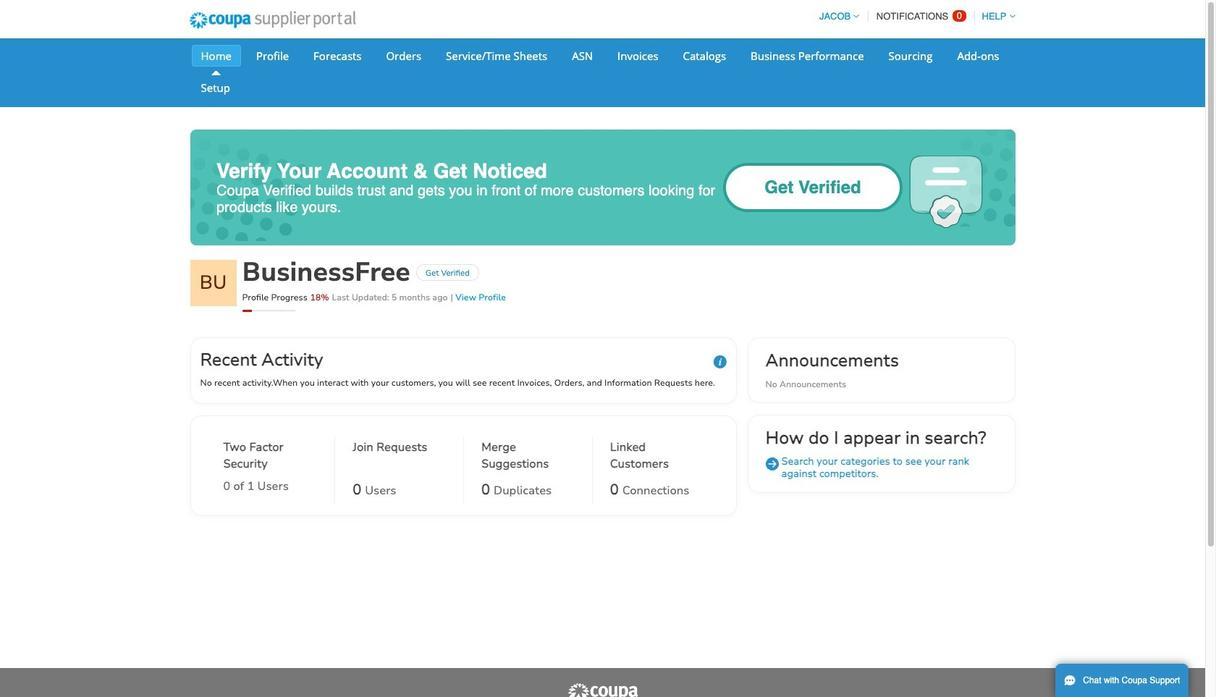 Task type: describe. For each thing, give the bounding box(es) containing it.
arrowcircleright image
[[766, 458, 779, 471]]

0 horizontal spatial coupa supplier portal image
[[179, 2, 366, 38]]

additional information image
[[714, 356, 727, 369]]



Task type: locate. For each thing, give the bounding box(es) containing it.
navigation
[[813, 2, 1016, 30]]

coupa supplier portal image
[[179, 2, 366, 38], [567, 683, 639, 697]]

0 vertical spatial coupa supplier portal image
[[179, 2, 366, 38]]

1 horizontal spatial coupa supplier portal image
[[567, 683, 639, 697]]

1 vertical spatial coupa supplier portal image
[[567, 683, 639, 697]]

bu image
[[190, 260, 236, 306]]



Task type: vqa. For each thing, say whether or not it's contained in the screenshot.
second the invoice from the bottom
no



